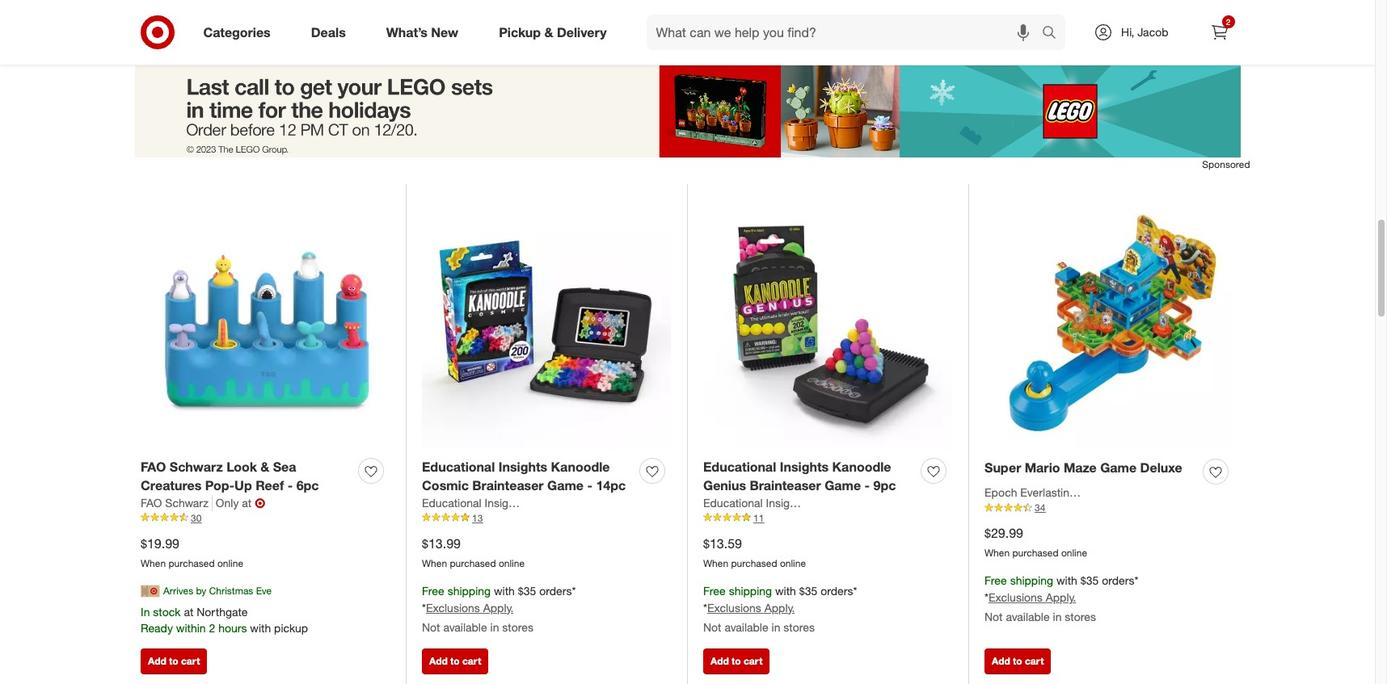 Task type: vqa. For each thing, say whether or not it's contained in the screenshot.


Task type: locate. For each thing, give the bounding box(es) containing it.
11 link
[[703, 512, 952, 526]]

pickup & delivery
[[499, 24, 607, 40]]

brainteaser inside educational insights kanoodle genius brainteaser game - 9pc
[[750, 478, 821, 494]]

insights inside educational insights kanoodle genius brainteaser game - 9pc
[[780, 459, 829, 475]]

1 horizontal spatial free
[[703, 584, 726, 598]]

available down $29.99 when purchased online
[[1006, 610, 1050, 624]]

1 horizontal spatial not
[[703, 620, 721, 634]]

play
[[1079, 486, 1101, 500]]

& right pickup
[[544, 24, 553, 40]]

6pc
[[296, 478, 319, 494]]

0 horizontal spatial in
[[490, 620, 499, 634]]

online inside '$19.99 when purchased online'
[[217, 558, 243, 570]]

0 horizontal spatial apply.
[[483, 601, 514, 615]]

2 horizontal spatial $35
[[1081, 574, 1099, 588]]

orders* down "11" 'link'
[[821, 584, 857, 598]]

maze
[[1064, 460, 1097, 476]]

purchased up by at the left bottom of page
[[169, 558, 215, 570]]

insights
[[498, 459, 547, 475], [780, 459, 829, 475], [485, 496, 524, 510], [766, 496, 805, 510]]

online for $13.59
[[780, 558, 806, 570]]

2 horizontal spatial exclusions apply. button
[[989, 590, 1076, 606]]

0 horizontal spatial stores
[[502, 620, 533, 634]]

purchased down $13.99
[[450, 558, 496, 570]]

1 vertical spatial &
[[261, 459, 269, 475]]

1 horizontal spatial 2
[[1226, 17, 1230, 27]]

exclusions for $13.59
[[707, 601, 761, 615]]

orders*
[[1102, 574, 1138, 588], [539, 584, 576, 598], [821, 584, 857, 598]]

shipping down $13.99 when purchased online
[[448, 584, 491, 598]]

1 horizontal spatial at
[[242, 496, 252, 510]]

0 horizontal spatial free shipping with $35 orders* * exclusions apply. not available in stores
[[422, 584, 576, 634]]

2 inside in stock at  northgate ready within 2 hours with pickup
[[209, 621, 215, 635]]

in down $29.99 when purchased online
[[1053, 610, 1062, 624]]

game for educational insights kanoodle genius brainteaser game - 9pc
[[825, 478, 861, 494]]

educational insights kanoodle cosmic brainteaser game - 14pc image
[[422, 200, 671, 449], [422, 200, 671, 449]]

educational inside educational insights kanoodle cosmic brainteaser game - 14pc
[[422, 459, 495, 475]]

1 - from the left
[[288, 478, 293, 494]]

game up "11" 'link'
[[825, 478, 861, 494]]

- inside educational insights kanoodle cosmic brainteaser game - 14pc
[[587, 478, 592, 494]]

stores
[[1065, 610, 1096, 624], [502, 620, 533, 634], [783, 620, 815, 634]]

online inside $13.99 when purchased online
[[499, 558, 525, 570]]

0 horizontal spatial at
[[184, 605, 193, 619]]

2 educational insights link from the left
[[703, 495, 805, 512]]

when inside $29.99 when purchased online
[[985, 547, 1010, 559]]

purchased inside $13.59 when purchased online
[[731, 558, 777, 570]]

2 horizontal spatial free
[[985, 574, 1007, 588]]

2 fao from the top
[[141, 496, 162, 510]]

educational insights for genius
[[703, 496, 805, 510]]

not for $13.99
[[422, 620, 440, 634]]

when down "$13.59"
[[703, 558, 728, 570]]

fao down the creatures
[[141, 496, 162, 510]]

0 horizontal spatial game
[[547, 478, 584, 494]]

$35 for $29.99
[[1081, 574, 1099, 588]]

online down 34 link on the right of the page
[[1061, 547, 1087, 559]]

online for $13.99
[[499, 558, 525, 570]]

0 horizontal spatial *
[[422, 601, 426, 615]]

with
[[1056, 574, 1077, 588], [494, 584, 515, 598], [775, 584, 796, 598], [250, 621, 271, 635]]

0 horizontal spatial educational insights link
[[422, 495, 524, 512]]

1 horizontal spatial exclusions apply. button
[[707, 600, 795, 616]]

kanoodle inside educational insights kanoodle cosmic brainteaser game - 14pc
[[551, 459, 610, 475]]

when down $29.99
[[985, 547, 1010, 559]]

13
[[472, 512, 483, 524]]

apply.
[[1046, 591, 1076, 604], [483, 601, 514, 615], [764, 601, 795, 615]]

2 horizontal spatial free shipping with $35 orders* * exclusions apply. not available in stores
[[985, 574, 1138, 624]]

schwarz inside the fao schwarz look & sea creatures pop-up reef - 6pc
[[170, 459, 223, 475]]

search button
[[1035, 15, 1074, 53]]

1 horizontal spatial in
[[772, 620, 780, 634]]

- left 14pc
[[587, 478, 592, 494]]

in stock at  northgate ready within 2 hours with pickup
[[141, 605, 308, 635]]

educational insights link up 11
[[703, 495, 805, 512]]

fao
[[141, 459, 166, 475], [141, 496, 162, 510]]

30 link
[[141, 512, 390, 526]]

arrives by christmas eve
[[163, 585, 272, 597]]

epoch everlasting play
[[985, 486, 1101, 500]]

free shipping with $35 orders* * exclusions apply. not available in stores down $13.99 when purchased online
[[422, 584, 576, 634]]

2 horizontal spatial available
[[1006, 610, 1050, 624]]

0 horizontal spatial exclusions
[[426, 601, 480, 615]]

free down $29.99
[[985, 574, 1007, 588]]

stores for $13.99
[[502, 620, 533, 634]]

*
[[985, 591, 989, 604], [422, 601, 426, 615], [703, 601, 707, 615]]

1 horizontal spatial brainteaser
[[750, 478, 821, 494]]

deluxe
[[1140, 460, 1182, 476]]

1 horizontal spatial -
[[587, 478, 592, 494]]

schwarz up pop-
[[170, 459, 223, 475]]

free shipping with $35 orders* * exclusions apply. not available in stores for $13.99
[[422, 584, 576, 634]]

1 horizontal spatial orders*
[[821, 584, 857, 598]]

1 horizontal spatial stores
[[783, 620, 815, 634]]

0 vertical spatial fao
[[141, 459, 166, 475]]

kanoodle inside educational insights kanoodle genius brainteaser game - 9pc
[[832, 459, 891, 475]]

not for $29.99
[[985, 610, 1003, 624]]

2 down northgate
[[209, 621, 215, 635]]

free shipping with $35 orders* * exclusions apply. not available in stores down $29.99 when purchased online
[[985, 574, 1138, 624]]

cart
[[181, 26, 200, 38], [462, 26, 481, 38], [744, 26, 763, 38], [181, 656, 200, 668], [462, 656, 481, 668], [744, 656, 763, 668], [1025, 656, 1044, 668]]

exclusions apply. button down $13.59 when purchased online at the right bottom of page
[[707, 600, 795, 616]]

fao schwarz look & sea creatures pop-up reef - 6pc link
[[141, 458, 352, 495]]

1 vertical spatial 2
[[209, 621, 215, 635]]

$35 down $13.99 when purchased online
[[518, 584, 536, 598]]

available down $13.59 when purchased online at the right bottom of page
[[725, 620, 768, 634]]

schwarz
[[170, 459, 223, 475], [165, 496, 208, 510]]

- left the 9pc
[[865, 478, 870, 494]]

2 horizontal spatial stores
[[1065, 610, 1096, 624]]

2 educational insights from the left
[[703, 496, 805, 510]]

shipping for $13.99
[[448, 584, 491, 598]]

schwarz inside fao schwarz only at ¬
[[165, 496, 208, 510]]

0 horizontal spatial brainteaser
[[472, 478, 544, 494]]

brainteaser up 13
[[472, 478, 544, 494]]

2 horizontal spatial orders*
[[1102, 574, 1138, 588]]

at up within
[[184, 605, 193, 619]]

with down $13.59 when purchased online at the right bottom of page
[[775, 584, 796, 598]]

not for $13.59
[[703, 620, 721, 634]]

purchased for $13.99
[[450, 558, 496, 570]]

insights up "11" 'link'
[[780, 459, 829, 475]]

when down $13.99
[[422, 558, 447, 570]]

online for $19.99
[[217, 558, 243, 570]]

fao inside fao schwarz only at ¬
[[141, 496, 162, 510]]

purchased for $13.59
[[731, 558, 777, 570]]

shipping down $29.99 when purchased online
[[1010, 574, 1053, 588]]

only
[[216, 496, 239, 510]]

at left ¬
[[242, 496, 252, 510]]

1 horizontal spatial kanoodle
[[832, 459, 891, 475]]

free down $13.99
[[422, 584, 444, 598]]

at inside fao schwarz only at ¬
[[242, 496, 252, 510]]

1 brainteaser from the left
[[472, 478, 544, 494]]

-
[[288, 478, 293, 494], [587, 478, 592, 494], [865, 478, 870, 494]]

0 horizontal spatial $35
[[518, 584, 536, 598]]

apply. down $29.99 when purchased online
[[1046, 591, 1076, 604]]

2 horizontal spatial shipping
[[1010, 574, 1053, 588]]

0 horizontal spatial not
[[422, 620, 440, 634]]

purchased for $29.99
[[1012, 547, 1059, 559]]

educational up cosmic
[[422, 459, 495, 475]]

exclusions down $13.99 when purchased online
[[426, 601, 480, 615]]

1 fao from the top
[[141, 459, 166, 475]]

* down $29.99
[[985, 591, 989, 604]]

educational up genius
[[703, 459, 776, 475]]

purchased
[[1012, 547, 1059, 559], [169, 558, 215, 570], [450, 558, 496, 570], [731, 558, 777, 570]]

1 educational insights from the left
[[422, 496, 524, 510]]

insights inside educational insights kanoodle cosmic brainteaser game - 14pc
[[498, 459, 547, 475]]

2 horizontal spatial *
[[985, 591, 989, 604]]

exclusions apply. button down $29.99 when purchased online
[[989, 590, 1076, 606]]

what's new link
[[372, 15, 479, 50]]

available down $13.99 when purchased online
[[443, 620, 487, 634]]

kanoodle
[[551, 459, 610, 475], [832, 459, 891, 475]]

game for educational insights kanoodle cosmic brainteaser game - 14pc
[[547, 478, 584, 494]]

1 vertical spatial schwarz
[[165, 496, 208, 510]]

$35 down $13.59 when purchased online at the right bottom of page
[[799, 584, 817, 598]]

- inside the fao schwarz look & sea creatures pop-up reef - 6pc
[[288, 478, 293, 494]]

add to cart button
[[141, 19, 207, 45], [422, 19, 489, 45], [703, 19, 770, 45], [141, 649, 207, 675], [422, 649, 489, 675], [703, 649, 770, 675], [985, 649, 1051, 675]]

1 horizontal spatial free shipping with $35 orders* * exclusions apply. not available in stores
[[703, 584, 857, 634]]

purchased for $19.99
[[169, 558, 215, 570]]

1 horizontal spatial $35
[[799, 584, 817, 598]]

2 - from the left
[[587, 478, 592, 494]]

educational insights up 11
[[703, 496, 805, 510]]

* down "$13.59"
[[703, 601, 707, 615]]

exclusions apply. button down $13.99 when purchased online
[[426, 600, 514, 616]]

free shipping with $35 orders* * exclusions apply. not available in stores
[[985, 574, 1138, 624], [422, 584, 576, 634], [703, 584, 857, 634]]

0 horizontal spatial educational insights
[[422, 496, 524, 510]]

with right 'hours'
[[250, 621, 271, 635]]

educational insights kanoodle genius brainteaser game - 9pc link
[[703, 458, 914, 495]]

insights down educational insights kanoodle cosmic brainteaser game - 14pc
[[485, 496, 524, 510]]

0 horizontal spatial &
[[261, 459, 269, 475]]

fao schwarz only at ¬
[[141, 495, 265, 512]]

when for $19.99
[[141, 558, 166, 570]]

2 brainteaser from the left
[[750, 478, 821, 494]]

2 horizontal spatial in
[[1053, 610, 1062, 624]]

free down "$13.59"
[[703, 584, 726, 598]]

sponsored
[[1202, 158, 1250, 171]]

search
[[1035, 26, 1074, 42]]

$35 for $13.99
[[518, 584, 536, 598]]

- inside educational insights kanoodle genius brainteaser game - 9pc
[[865, 478, 870, 494]]

0 vertical spatial 2
[[1226, 17, 1230, 27]]

exclusions
[[989, 591, 1043, 604], [426, 601, 480, 615], [707, 601, 761, 615]]

in
[[1053, 610, 1062, 624], [490, 620, 499, 634], [772, 620, 780, 634]]

game up play
[[1100, 460, 1137, 476]]

1 educational insights link from the left
[[422, 495, 524, 512]]

$35 down $29.99 when purchased online
[[1081, 574, 1099, 588]]

when inside '$19.99 when purchased online'
[[141, 558, 166, 570]]

online for $29.99
[[1061, 547, 1087, 559]]

0 horizontal spatial kanoodle
[[551, 459, 610, 475]]

up
[[234, 478, 252, 494]]

free
[[985, 574, 1007, 588], [422, 584, 444, 598], [703, 584, 726, 598]]

when down $19.99 on the bottom
[[141, 558, 166, 570]]

kanoodle for 14pc
[[551, 459, 610, 475]]

orders* down 34 link on the right of the page
[[1102, 574, 1138, 588]]

1 horizontal spatial *
[[703, 601, 707, 615]]

2 right the jacob
[[1226, 17, 1230, 27]]

exclusions down $13.59 when purchased online at the right bottom of page
[[707, 601, 761, 615]]

game inside educational insights kanoodle genius brainteaser game - 9pc
[[825, 478, 861, 494]]

kanoodle up 14pc
[[551, 459, 610, 475]]

add to cart
[[148, 26, 200, 38], [429, 26, 481, 38], [711, 26, 763, 38], [148, 656, 200, 668], [429, 656, 481, 668], [711, 656, 763, 668], [992, 656, 1044, 668]]

fao schwarz look & sea creatures pop-up reef - 6pc image
[[141, 200, 390, 449], [141, 200, 390, 449]]

2 horizontal spatial not
[[985, 610, 1003, 624]]

educational insights link for cosmic
[[422, 495, 524, 512]]

super mario maze game deluxe image
[[985, 200, 1234, 450], [985, 200, 1234, 450]]

sold out
[[985, 25, 1042, 44]]

kanoodle for 9pc
[[832, 459, 891, 475]]

schwarz for look
[[170, 459, 223, 475]]

game up 13 link
[[547, 478, 584, 494]]

2 horizontal spatial -
[[865, 478, 870, 494]]

stock
[[153, 605, 181, 619]]

at
[[242, 496, 252, 510], [184, 605, 193, 619]]

apply. down $13.99 when purchased online
[[483, 601, 514, 615]]

brainteaser
[[472, 478, 544, 494], [750, 478, 821, 494]]

exclusions for $29.99
[[989, 591, 1043, 604]]

game inside educational insights kanoodle cosmic brainteaser game - 14pc
[[547, 478, 584, 494]]

0 horizontal spatial exclusions apply. button
[[426, 600, 514, 616]]

& up reef at the left bottom
[[261, 459, 269, 475]]

brainteaser up 11
[[750, 478, 821, 494]]

not
[[985, 610, 1003, 624], [422, 620, 440, 634], [703, 620, 721, 634]]

when for $29.99
[[985, 547, 1010, 559]]

purchased down $29.99
[[1012, 547, 1059, 559]]

educational insights up 13
[[422, 496, 524, 510]]

1 kanoodle from the left
[[551, 459, 610, 475]]

insights up 13 link
[[498, 459, 547, 475]]

in for $29.99
[[1053, 610, 1062, 624]]

online
[[1061, 547, 1087, 559], [217, 558, 243, 570], [499, 558, 525, 570], [780, 558, 806, 570]]

educational insights link
[[422, 495, 524, 512], [703, 495, 805, 512]]

orders* down 13 link
[[539, 584, 576, 598]]

0 horizontal spatial 2
[[209, 621, 215, 635]]

1 vertical spatial at
[[184, 605, 193, 619]]

online up christmas
[[217, 558, 243, 570]]

super mario maze game deluxe
[[985, 460, 1182, 476]]

apply. down $13.59 when purchased online at the right bottom of page
[[764, 601, 795, 615]]

orders* for $13.99
[[539, 584, 576, 598]]

categories
[[203, 24, 271, 40]]

0 vertical spatial at
[[242, 496, 252, 510]]

orders* for $13.59
[[821, 584, 857, 598]]

* down $13.99
[[422, 601, 426, 615]]

when
[[985, 547, 1010, 559], [141, 558, 166, 570], [422, 558, 447, 570], [703, 558, 728, 570]]

in
[[141, 605, 150, 619]]

brainteaser inside educational insights kanoodle cosmic brainteaser game - 14pc
[[472, 478, 544, 494]]

2 kanoodle from the left
[[832, 459, 891, 475]]

2 horizontal spatial exclusions
[[989, 591, 1043, 604]]

hi,
[[1121, 25, 1134, 39]]

with for $29.99
[[1056, 574, 1077, 588]]

in down $13.99 when purchased online
[[490, 620, 499, 634]]

shipping
[[1010, 574, 1053, 588], [448, 584, 491, 598], [729, 584, 772, 598]]

educational insights link up 13
[[422, 495, 524, 512]]

1 horizontal spatial shipping
[[729, 584, 772, 598]]

when inside $13.59 when purchased online
[[703, 558, 728, 570]]

* for $13.99
[[422, 601, 426, 615]]

fao up the creatures
[[141, 459, 166, 475]]

1 vertical spatial fao
[[141, 496, 162, 510]]

creatures
[[141, 478, 202, 494]]

$29.99
[[985, 526, 1023, 542]]

$35
[[1081, 574, 1099, 588], [518, 584, 536, 598], [799, 584, 817, 598]]

exclusions apply. button
[[989, 590, 1076, 606], [426, 600, 514, 616], [707, 600, 795, 616]]

free for $13.99
[[422, 584, 444, 598]]

1 horizontal spatial exclusions
[[707, 601, 761, 615]]

exclusions down $29.99 when purchased online
[[989, 591, 1043, 604]]

online down 13 link
[[499, 558, 525, 570]]

1 horizontal spatial game
[[825, 478, 861, 494]]

online down "11" 'link'
[[780, 558, 806, 570]]

game
[[1100, 460, 1137, 476], [547, 478, 584, 494], [825, 478, 861, 494]]

with down $29.99 when purchased online
[[1056, 574, 1077, 588]]

add
[[148, 26, 166, 38], [429, 26, 448, 38], [711, 26, 729, 38], [148, 656, 166, 668], [429, 656, 448, 668], [711, 656, 729, 668], [992, 656, 1010, 668]]

purchased inside '$19.99 when purchased online'
[[169, 558, 215, 570]]

educational insights kanoodle cosmic brainteaser game - 14pc
[[422, 459, 626, 494]]

free shipping with $35 orders* * exclusions apply. not available in stores for $13.59
[[703, 584, 857, 634]]

shipping for $13.59
[[729, 584, 772, 598]]

fao inside the fao schwarz look & sea creatures pop-up reef - 6pc
[[141, 459, 166, 475]]

purchased down "$13.59"
[[731, 558, 777, 570]]

shipping down $13.59 when purchased online at the right bottom of page
[[729, 584, 772, 598]]

fao schwarz link
[[141, 495, 212, 512]]

0 horizontal spatial -
[[288, 478, 293, 494]]

pickup
[[274, 621, 308, 635]]

$19.99 when purchased online
[[141, 536, 243, 570]]

0 horizontal spatial orders*
[[539, 584, 576, 598]]

free shipping with $35 orders* * exclusions apply. not available in stores down $13.59 when purchased online at the right bottom of page
[[703, 584, 857, 634]]

0 vertical spatial schwarz
[[170, 459, 223, 475]]

hours
[[218, 621, 247, 635]]

schwarz up 30
[[165, 496, 208, 510]]

kanoodle up the 9pc
[[832, 459, 891, 475]]

1 horizontal spatial educational insights
[[703, 496, 805, 510]]

online inside $13.59 when purchased online
[[780, 558, 806, 570]]

fao for fao schwarz only at ¬
[[141, 496, 162, 510]]

$13.99 when purchased online
[[422, 536, 525, 570]]

with down $13.99 when purchased online
[[494, 584, 515, 598]]

in down $13.59 when purchased online at the right bottom of page
[[772, 620, 780, 634]]

educational insights kanoodle genius brainteaser game - 9pc
[[703, 459, 896, 494]]

1 horizontal spatial available
[[725, 620, 768, 634]]

2 horizontal spatial apply.
[[1046, 591, 1076, 604]]

educational insights
[[422, 496, 524, 510], [703, 496, 805, 510]]

purchased inside $29.99 when purchased online
[[1012, 547, 1059, 559]]

3 - from the left
[[865, 478, 870, 494]]

0 horizontal spatial shipping
[[448, 584, 491, 598]]

0 horizontal spatial free
[[422, 584, 444, 598]]

free for $29.99
[[985, 574, 1007, 588]]

when inside $13.99 when purchased online
[[422, 558, 447, 570]]

$19.99
[[141, 536, 179, 552]]

1 horizontal spatial apply.
[[764, 601, 795, 615]]

online inside $29.99 when purchased online
[[1061, 547, 1087, 559]]

1 horizontal spatial educational insights link
[[703, 495, 805, 512]]

educational insights kanoodle genius brainteaser game - 9pc image
[[703, 200, 952, 449], [703, 200, 952, 449]]

0 horizontal spatial available
[[443, 620, 487, 634]]

purchased inside $13.99 when purchased online
[[450, 558, 496, 570]]

exclusions for $13.99
[[426, 601, 480, 615]]

- left 6pc
[[288, 478, 293, 494]]

0 vertical spatial &
[[544, 24, 553, 40]]



Task type: describe. For each thing, give the bounding box(es) containing it.
educational down genius
[[703, 496, 763, 510]]

shipping for $29.99
[[1010, 574, 1053, 588]]

13 link
[[422, 512, 671, 526]]

stores for $13.59
[[783, 620, 815, 634]]

mario
[[1025, 460, 1060, 476]]

insights down educational insights kanoodle genius brainteaser game - 9pc
[[766, 496, 805, 510]]

30
[[191, 512, 202, 524]]

genius
[[703, 478, 746, 494]]

available for $13.59
[[725, 620, 768, 634]]

brainteaser for cosmic
[[472, 478, 544, 494]]

$13.59 when purchased online
[[703, 536, 806, 570]]

reef
[[256, 478, 284, 494]]

$13.59
[[703, 536, 742, 552]]

arrives
[[163, 585, 193, 597]]

* for $29.99
[[985, 591, 989, 604]]

advertisement region
[[125, 65, 1250, 158]]

jacob
[[1137, 25, 1168, 39]]

at inside in stock at  northgate ready within 2 hours with pickup
[[184, 605, 193, 619]]

super mario maze game deluxe link
[[985, 459, 1182, 478]]

34 link
[[985, 501, 1234, 515]]

epoch
[[985, 486, 1017, 500]]

what's new
[[386, 24, 458, 40]]

educational insights kanoodle cosmic brainteaser game - 14pc link
[[422, 458, 633, 495]]

northgate
[[197, 605, 248, 619]]

14pc
[[596, 478, 626, 494]]

* for $13.59
[[703, 601, 707, 615]]

1 horizontal spatial &
[[544, 24, 553, 40]]

What can we help you find? suggestions appear below search field
[[646, 15, 1046, 50]]

fao for fao schwarz look & sea creatures pop-up reef - 6pc
[[141, 459, 166, 475]]

orders* for $29.99
[[1102, 574, 1138, 588]]

$35 for $13.59
[[799, 584, 817, 598]]

available for $29.99
[[1006, 610, 1050, 624]]

out
[[1020, 25, 1042, 44]]

- for educational insights kanoodle genius brainteaser game - 9pc
[[865, 478, 870, 494]]

$29.99 when purchased online
[[985, 526, 1087, 559]]

by
[[196, 585, 206, 597]]

free for $13.59
[[703, 584, 726, 598]]

brainteaser for genius
[[750, 478, 821, 494]]

eve
[[256, 585, 272, 597]]

schwarz for only
[[165, 496, 208, 510]]

when for $13.59
[[703, 558, 728, 570]]

pop-
[[205, 478, 234, 494]]

fao schwarz look & sea creatures pop-up reef - 6pc
[[141, 459, 319, 494]]

free shipping with $35 orders* * exclusions apply. not available in stores for $29.99
[[985, 574, 1138, 624]]

& inside the fao schwarz look & sea creatures pop-up reef - 6pc
[[261, 459, 269, 475]]

deals
[[311, 24, 346, 40]]

apply. for $29.99
[[1046, 591, 1076, 604]]

stores for $29.99
[[1065, 610, 1096, 624]]

epoch everlasting play link
[[985, 485, 1101, 501]]

exclusions apply. button for $13.59
[[707, 600, 795, 616]]

within
[[176, 621, 206, 635]]

delivery
[[557, 24, 607, 40]]

sea
[[273, 459, 296, 475]]

super
[[985, 460, 1021, 476]]

when for $13.99
[[422, 558, 447, 570]]

2 link
[[1202, 15, 1237, 50]]

categories link
[[190, 15, 291, 50]]

cosmic
[[422, 478, 469, 494]]

new
[[431, 24, 458, 40]]

what's
[[386, 24, 428, 40]]

pickup & delivery link
[[485, 15, 627, 50]]

pickup
[[499, 24, 541, 40]]

educational inside educational insights kanoodle genius brainteaser game - 9pc
[[703, 459, 776, 475]]

educational insights link for genius
[[703, 495, 805, 512]]

11
[[753, 512, 764, 524]]

sold out element
[[985, 23, 1042, 45]]

sold
[[985, 25, 1016, 44]]

exclusions apply. button for $29.99
[[989, 590, 1076, 606]]

- for educational insights kanoodle cosmic brainteaser game - 14pc
[[587, 478, 592, 494]]

everlasting
[[1020, 486, 1076, 500]]

with inside in stock at  northgate ready within 2 hours with pickup
[[250, 621, 271, 635]]

look
[[226, 459, 257, 475]]

with for $13.59
[[775, 584, 796, 598]]

¬
[[255, 495, 265, 512]]

deals link
[[297, 15, 366, 50]]

in for $13.99
[[490, 620, 499, 634]]

apply. for $13.99
[[483, 601, 514, 615]]

seasonal shipping icon image
[[141, 582, 160, 601]]

hi, jacob
[[1121, 25, 1168, 39]]

$13.99
[[422, 536, 461, 552]]

2 horizontal spatial game
[[1100, 460, 1137, 476]]

ready
[[141, 621, 173, 635]]

34
[[1035, 502, 1045, 514]]

christmas
[[209, 585, 253, 597]]

exclusions apply. button for $13.99
[[426, 600, 514, 616]]

available for $13.99
[[443, 620, 487, 634]]

apply. for $13.59
[[764, 601, 795, 615]]

in for $13.59
[[772, 620, 780, 634]]

9pc
[[873, 478, 896, 494]]

with for $13.99
[[494, 584, 515, 598]]

educational insights for cosmic
[[422, 496, 524, 510]]

educational down cosmic
[[422, 496, 481, 510]]



